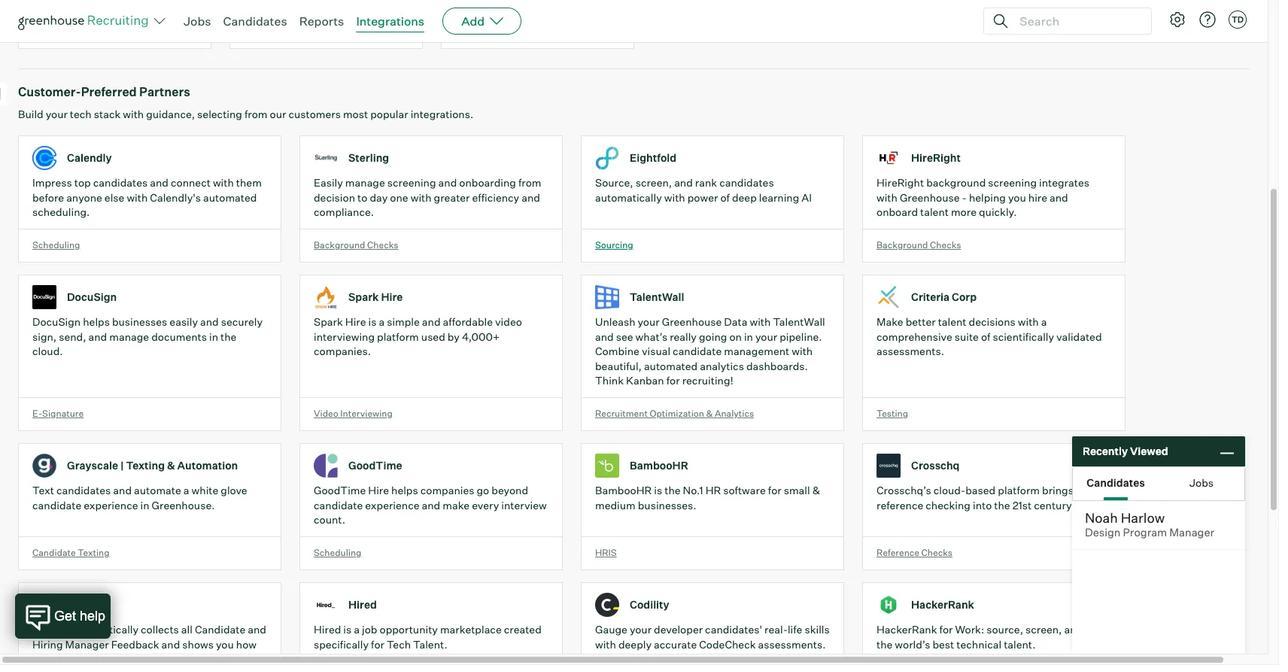 Task type: locate. For each thing, give the bounding box(es) containing it.
you inside hireright background screening integrates with greenhouse - helping you hire and onboard talent more quickly.
[[1009, 191, 1027, 204]]

candidates tab list
[[1073, 467, 1245, 501]]

1 horizontal spatial candidate
[[314, 499, 363, 512]]

scheduling for goodtime hire helps companies go beyond candidate experience and make every interview count.
[[314, 547, 362, 558]]

background checks down compliance.
[[314, 239, 399, 250]]

candidate down feedback
[[111, 653, 162, 665]]

is
[[368, 316, 377, 328], [654, 484, 663, 497], [344, 623, 352, 636]]

bamboohr up medium
[[595, 484, 652, 497]]

decision
[[314, 191, 355, 204]]

greenhouse up really
[[662, 316, 722, 328]]

your
[[46, 108, 68, 121], [638, 316, 660, 328], [756, 330, 778, 343], [630, 623, 652, 636], [87, 653, 109, 665]]

bamboohr inside bamboohr is the no.1 hr software for small & medium businesses.
[[595, 484, 652, 497]]

of inside source, screen, and rank candidates automatically with power of deep learning ai
[[721, 191, 730, 204]]

0 vertical spatial automatically
[[595, 191, 662, 204]]

goodtime down interviewing
[[349, 459, 402, 472]]

0 horizontal spatial screening
[[388, 176, 436, 189]]

a left simple
[[379, 316, 385, 328]]

the up businesses.
[[665, 484, 681, 497]]

1 vertical spatial assessments.
[[758, 638, 826, 651]]

2 screening from the left
[[989, 176, 1037, 189]]

background for easily manage screening and onboarding from decision to day one with greater efficiency and compliance.
[[314, 239, 365, 250]]

your for greenhouse
[[638, 316, 660, 328]]

source,
[[595, 176, 634, 189]]

1 vertical spatial is
[[654, 484, 663, 497]]

companies.
[[314, 345, 371, 358]]

0 vertical spatial assessments.
[[877, 345, 945, 358]]

1 vertical spatial hackerrank
[[877, 623, 938, 636]]

viewed
[[1131, 445, 1169, 458]]

& right small
[[813, 484, 820, 497]]

sourcing down wellfound
[[65, 25, 104, 36]]

2 experience from the left
[[365, 499, 420, 512]]

count.
[[314, 514, 346, 526]]

1 horizontal spatial screen,
[[1026, 623, 1062, 636]]

scheduling down scheduling.
[[32, 239, 80, 250]]

hackerrank up world's
[[877, 623, 938, 636]]

your for developer
[[630, 623, 652, 636]]

manager inside starred automatically collects all candidate and hiring manager feedback and shows you how to improve your candidate experience
[[65, 638, 109, 651]]

1 screening from the left
[[388, 176, 436, 189]]

0 horizontal spatial platform
[[377, 330, 419, 343]]

1 horizontal spatial &
[[706, 408, 713, 419]]

0 vertical spatial candidates
[[223, 14, 287, 29]]

is up businesses.
[[654, 484, 663, 497]]

and right efficiency
[[522, 191, 540, 204]]

for inside hackerrank for work: source, screen, and hire the world's best technical talent.
[[940, 623, 953, 636]]

1 vertical spatial hire
[[345, 316, 366, 328]]

0 horizontal spatial of
[[721, 191, 730, 204]]

guidance,
[[146, 108, 195, 121]]

1 vertical spatial hire
[[1086, 623, 1105, 636]]

scheduling down count.
[[314, 547, 362, 558]]

hireright up background
[[912, 152, 961, 164]]

1 vertical spatial scheduling
[[32, 239, 80, 250]]

candidate up count.
[[314, 499, 363, 512]]

hired
[[349, 599, 377, 612], [314, 623, 341, 636]]

you left how
[[216, 638, 234, 651]]

in right documents
[[209, 330, 218, 343]]

into
[[973, 499, 992, 512]]

0 horizontal spatial candidate
[[32, 547, 76, 558]]

affordable
[[443, 316, 493, 328]]

starred for starred automatically collects all candidate and hiring manager feedback and shows you how to improve your candidate experience
[[32, 623, 69, 636]]

decisions
[[969, 316, 1016, 328]]

talent)
[[222, 10, 258, 22]]

helps inside docusign helps businesses easily and securely sign, send, and manage documents in the cloud.
[[83, 316, 110, 328]]

screening inside hireright background screening integrates with greenhouse - helping you hire and onboard talent more quickly.
[[989, 176, 1037, 189]]

experience inside text candidates and automate a white glove candidate experience in greenhouse.
[[84, 499, 138, 512]]

starred for starred
[[67, 599, 106, 612]]

and up "used"
[[422, 316, 441, 328]]

for up "best"
[[940, 623, 953, 636]]

assessments. down comprehensive
[[877, 345, 945, 358]]

0 vertical spatial texting
[[126, 459, 165, 472]]

0 vertical spatial of
[[721, 191, 730, 204]]

and down companies
[[422, 499, 441, 512]]

for right the kanban
[[667, 374, 680, 387]]

candidates up deep
[[720, 176, 774, 189]]

screen, up 'talent.'
[[1026, 623, 1062, 636]]

0 vertical spatial platform
[[377, 330, 419, 343]]

1 vertical spatial from
[[519, 176, 542, 189]]

screen, down eightfold
[[636, 176, 672, 189]]

0 vertical spatial sourcing
[[65, 25, 104, 36]]

experience left make
[[365, 499, 420, 512]]

hire up interviewing
[[345, 316, 366, 328]]

integrations.
[[411, 108, 474, 121]]

1 vertical spatial talent
[[938, 316, 967, 328]]

feedback
[[111, 638, 159, 651]]

1 horizontal spatial hired
[[349, 599, 377, 612]]

with up onboard
[[877, 191, 898, 204]]

1 vertical spatial automatically
[[72, 623, 139, 636]]

dashboards.
[[747, 360, 808, 372]]

cloud-
[[934, 484, 966, 497]]

in right on
[[744, 330, 753, 343]]

of down decisions
[[981, 330, 991, 343]]

1 vertical spatial manager
[[65, 638, 109, 651]]

to down hiring on the left of the page
[[32, 653, 42, 665]]

gauge
[[595, 623, 628, 636]]

businesses
[[112, 316, 167, 328]]

candidates inside tab list
[[1087, 476, 1145, 489]]

reference checks
[[877, 547, 953, 558]]

recently viewed
[[1083, 445, 1169, 458]]

is up specifically
[[344, 623, 352, 636]]

with left the them
[[213, 176, 234, 189]]

background checks for hireright background screening integrates with greenhouse - helping you hire and onboard talent more quickly.
[[877, 239, 962, 250]]

& inside bamboohr is the no.1 hr software for small & medium businesses.
[[813, 484, 820, 497]]

platform up 21st
[[998, 484, 1040, 497]]

integrations
[[356, 14, 425, 29]]

automated inside impress top candidates and connect with them before anyone else with calendly's automated scheduling.
[[203, 191, 257, 204]]

&
[[706, 408, 713, 419], [167, 459, 175, 472], [813, 484, 820, 497]]

e-
[[32, 408, 42, 419]]

scientifically
[[993, 330, 1055, 343]]

best
[[933, 638, 955, 651]]

1 horizontal spatial background checks
[[877, 239, 962, 250]]

for inside unleash your greenhouse data with talentwall and see what's really going on in your pipeline. combine visual candidate management with beautiful, automated analytics dashboards. think kanban for recruiting!
[[667, 374, 680, 387]]

of left deep
[[721, 191, 730, 204]]

codility
[[630, 599, 670, 612]]

with inside source, screen, and rank candidates automatically with power of deep learning ai
[[664, 191, 685, 204]]

1 horizontal spatial spark
[[349, 291, 379, 304]]

screening up one
[[388, 176, 436, 189]]

real-
[[765, 623, 788, 636]]

manage up day
[[345, 176, 385, 189]]

software
[[724, 484, 766, 497]]

0 vertical spatial screen,
[[636, 176, 672, 189]]

selecting
[[197, 108, 242, 121]]

screen, inside source, screen, and rank candidates automatically with power of deep learning ai
[[636, 176, 672, 189]]

manager up improve
[[65, 638, 109, 651]]

2 horizontal spatial scheduling
[[489, 25, 536, 36]]

2 horizontal spatial in
[[744, 330, 753, 343]]

with up scientifically
[[1018, 316, 1039, 328]]

and inside hireright background screening integrates with greenhouse - helping you hire and onboard talent more quickly.
[[1050, 191, 1069, 204]]

manager right program
[[1170, 526, 1215, 540]]

appcast
[[277, 10, 320, 22]]

0 horizontal spatial assessments.
[[758, 638, 826, 651]]

and right source,
[[1065, 623, 1083, 636]]

candidates
[[223, 14, 287, 29], [1087, 476, 1145, 489]]

1 horizontal spatial candidates
[[1087, 476, 1145, 489]]

unleash
[[595, 316, 636, 328]]

1 vertical spatial candidate
[[195, 623, 246, 636]]

the inside crosschq's cloud-based platform brings reference checking into the 21st century.
[[995, 499, 1011, 512]]

0 horizontal spatial you
[[216, 638, 234, 651]]

for left small
[[768, 484, 782, 497]]

a inside 'spark hire is a simple and affordable video interviewing platform used by 4,000+ companies.'
[[379, 316, 385, 328]]

is down "spark hire"
[[368, 316, 377, 328]]

your inside gauge your developer candidates' real-life skills with deeply accurate codecheck assessments.
[[630, 623, 652, 636]]

1 horizontal spatial of
[[981, 330, 991, 343]]

automatically inside source, screen, and rank candidates automatically with power of deep learning ai
[[595, 191, 662, 204]]

& left analytics
[[706, 408, 713, 419]]

your for tech
[[46, 108, 68, 121]]

with right data
[[750, 316, 771, 328]]

the inside hackerrank for work: source, screen, and hire the world's best technical talent.
[[877, 638, 893, 651]]

0 horizontal spatial sourcing
[[65, 25, 104, 36]]

hackerrank
[[912, 599, 975, 612], [877, 623, 938, 636]]

0 vertical spatial &
[[706, 408, 713, 419]]

candidates up else
[[93, 176, 148, 189]]

1 vertical spatial bamboohr
[[595, 484, 652, 497]]

& up automate
[[167, 459, 175, 472]]

with right stack
[[123, 108, 144, 121]]

automated
[[203, 191, 257, 204], [644, 360, 698, 372]]

1 vertical spatial starred
[[32, 623, 69, 636]]

assessments. for comprehensive
[[877, 345, 945, 358]]

assessments. inside make better talent decisions with a comprehensive suite of scientifically validated assessments.
[[877, 345, 945, 358]]

your inside starred automatically collects all candidate and hiring manager feedback and shows you how to improve your candidate experience
[[87, 653, 109, 665]]

1 horizontal spatial you
[[1009, 191, 1027, 204]]

1 horizontal spatial screening
[[989, 176, 1037, 189]]

0 vertical spatial goodtime
[[349, 459, 402, 472]]

checks for quickly.
[[930, 239, 962, 250]]

hackerrank up work:
[[912, 599, 975, 612]]

screening inside easily manage screening and onboarding from decision to day one with greater efficiency and compliance.
[[388, 176, 436, 189]]

platform inside 'spark hire is a simple and affordable video interviewing platform used by 4,000+ companies.'
[[377, 330, 419, 343]]

talentwall up pipeline.
[[773, 316, 826, 328]]

0 vertical spatial automated
[[203, 191, 257, 204]]

docusign for docusign
[[67, 291, 117, 304]]

candidate down really
[[673, 345, 722, 358]]

0 vertical spatial is
[[368, 316, 377, 328]]

the left world's
[[877, 638, 893, 651]]

2 vertical spatial is
[[344, 623, 352, 636]]

1 horizontal spatial hire
[[1086, 623, 1105, 636]]

goodtime inside goodtime hire helps companies go beyond candidate experience and make every interview count.
[[314, 484, 366, 497]]

small
[[784, 484, 810, 497]]

tab
[[1159, 467, 1245, 501]]

td button
[[1226, 8, 1250, 32]]

automatically down 'source,'
[[595, 191, 662, 204]]

td button
[[1229, 11, 1247, 29]]

helps left companies
[[391, 484, 418, 497]]

docusign for docusign helps businesses easily and securely sign, send, and manage documents in the cloud.
[[32, 316, 81, 328]]

hire left companies
[[368, 484, 389, 497]]

1 horizontal spatial manager
[[1170, 526, 1215, 540]]

assessments.
[[877, 345, 945, 358], [758, 638, 826, 651]]

0 vertical spatial hireright
[[912, 152, 961, 164]]

docusign inside docusign helps businesses easily and securely sign, send, and manage documents in the cloud.
[[32, 316, 81, 328]]

background down compliance.
[[314, 239, 365, 250]]

going
[[699, 330, 727, 343]]

automatically inside starred automatically collects all candidate and hiring manager feedback and shows you how to improve your candidate experience
[[72, 623, 139, 636]]

and down |
[[113, 484, 132, 497]]

0 horizontal spatial is
[[344, 623, 352, 636]]

your right improve
[[87, 653, 109, 665]]

background checks
[[314, 239, 399, 250], [877, 239, 962, 250]]

add button
[[443, 8, 522, 35]]

hire inside 'spark hire is a simple and affordable video interviewing platform used by 4,000+ companies.'
[[345, 316, 366, 328]]

checks down the more
[[930, 239, 962, 250]]

0 vertical spatial hackerrank
[[912, 599, 975, 612]]

1 horizontal spatial is
[[368, 316, 377, 328]]

bamboohr up businesses.
[[630, 459, 688, 472]]

scheduling down google
[[489, 25, 536, 36]]

onboard
[[877, 206, 918, 218]]

2 background from the left
[[877, 239, 928, 250]]

easily
[[170, 316, 198, 328]]

0 vertical spatial talentwall
[[630, 291, 685, 304]]

1 background from the left
[[314, 239, 365, 250]]

0 vertical spatial starred
[[67, 599, 106, 612]]

the down securely
[[221, 330, 237, 343]]

screening up helping
[[989, 176, 1037, 189]]

helps up send,
[[83, 316, 110, 328]]

easily
[[314, 176, 343, 189]]

a up scientifically
[[1042, 316, 1047, 328]]

texting right |
[[126, 459, 165, 472]]

1 vertical spatial texting
[[78, 547, 110, 558]]

century.
[[1034, 499, 1075, 512]]

2 vertical spatial hire
[[368, 484, 389, 497]]

and right send,
[[88, 330, 107, 343]]

1 horizontal spatial to
[[358, 191, 368, 204]]

of inside make better talent decisions with a comprehensive suite of scientifically validated assessments.
[[981, 330, 991, 343]]

sterling
[[349, 152, 389, 164]]

1 vertical spatial hired
[[314, 623, 341, 636]]

goodtime up count.
[[314, 484, 366, 497]]

you inside starred automatically collects all candidate and hiring manager feedback and shows you how to improve your candidate experience
[[216, 638, 234, 651]]

your up deeply
[[630, 623, 652, 636]]

background
[[927, 176, 986, 189]]

0 horizontal spatial hire
[[1029, 191, 1048, 204]]

1 vertical spatial greenhouse
[[662, 316, 722, 328]]

your down customer-
[[46, 108, 68, 121]]

hired for hired
[[349, 599, 377, 612]]

1 vertical spatial hireright
[[877, 176, 924, 189]]

1 horizontal spatial talentwall
[[773, 316, 826, 328]]

the right into
[[995, 499, 1011, 512]]

from up efficiency
[[519, 176, 542, 189]]

for down job
[[371, 638, 385, 651]]

0 horizontal spatial greenhouse
[[662, 316, 722, 328]]

and up calendly's
[[150, 176, 169, 189]]

your up what's
[[638, 316, 660, 328]]

checks
[[367, 239, 399, 250], [930, 239, 962, 250], [922, 547, 953, 558]]

talentwall
[[630, 291, 685, 304], [773, 316, 826, 328]]

texting
[[126, 459, 165, 472], [78, 547, 110, 558]]

a inside make better talent decisions with a comprehensive suite of scientifically validated assessments.
[[1042, 316, 1047, 328]]

a inside hired is a job opportunity marketplace created specifically for tech talent.
[[354, 623, 360, 636]]

hired inside hired is a job opportunity marketplace created specifically for tech talent.
[[314, 623, 341, 636]]

data
[[724, 316, 748, 328]]

0 horizontal spatial experience
[[84, 499, 138, 512]]

0 vertical spatial docusign
[[67, 291, 117, 304]]

spark
[[349, 291, 379, 304], [314, 316, 343, 328]]

assessments. inside gauge your developer candidates' real-life skills with deeply accurate codecheck assessments.
[[758, 638, 826, 651]]

0 horizontal spatial spark
[[314, 316, 343, 328]]

candidates'
[[705, 623, 763, 636]]

of for scientifically
[[981, 330, 991, 343]]

2 background checks from the left
[[877, 239, 962, 250]]

recently
[[1083, 445, 1128, 458]]

manager
[[1170, 526, 1215, 540], [65, 638, 109, 651]]

platform inside crosschq's cloud-based platform brings reference checking into the 21st century.
[[998, 484, 1040, 497]]

docusign up send,
[[67, 291, 117, 304]]

appcast job advertising
[[277, 10, 344, 36]]

1 vertical spatial manage
[[109, 330, 149, 343]]

hire up simple
[[381, 291, 403, 304]]

1 horizontal spatial platform
[[998, 484, 1040, 497]]

make better talent decisions with a comprehensive suite of scientifically validated assessments.
[[877, 316, 1102, 358]]

0 horizontal spatial manage
[[109, 330, 149, 343]]

stack
[[94, 108, 121, 121]]

1 vertical spatial spark
[[314, 316, 343, 328]]

specifically
[[314, 638, 369, 651]]

0 vertical spatial spark
[[349, 291, 379, 304]]

hired up job
[[349, 599, 377, 612]]

1 horizontal spatial scheduling
[[314, 547, 362, 558]]

integrates
[[1040, 176, 1090, 189]]

is inside bamboohr is the no.1 hr software for small & medium businesses.
[[654, 484, 663, 497]]

2 vertical spatial scheduling
[[314, 547, 362, 558]]

goodtime for goodtime hire helps companies go beyond candidate experience and make every interview count.
[[314, 484, 366, 497]]

starred inside starred automatically collects all candidate and hiring manager feedback and shows you how to improve your candidate experience
[[32, 623, 69, 636]]

in inside docusign helps businesses easily and securely sign, send, and manage documents in the cloud.
[[209, 330, 218, 343]]

0 horizontal spatial scheduling
[[32, 239, 80, 250]]

candidate down text at the bottom left of page
[[32, 499, 81, 512]]

bamboohr for bamboohr
[[630, 459, 688, 472]]

spark hire is a simple and affordable video interviewing platform used by 4,000+ companies.
[[314, 316, 522, 358]]

is inside 'spark hire is a simple and affordable video interviewing platform used by 4,000+ companies.'
[[368, 316, 377, 328]]

0 horizontal spatial background
[[314, 239, 365, 250]]

scheduling.
[[32, 206, 90, 218]]

assessments. down life
[[758, 638, 826, 651]]

video interviewing
[[314, 408, 393, 419]]

what's
[[636, 330, 668, 343]]

1 horizontal spatial in
[[209, 330, 218, 343]]

hire for spark hire is a simple and affordable video interviewing platform used by 4,000+ companies.
[[345, 316, 366, 328]]

0 vertical spatial manage
[[345, 176, 385, 189]]

gauge your developer candidates' real-life skills with deeply accurate codecheck assessments.
[[595, 623, 830, 651]]

impress top candidates and connect with them before anyone else with calendly's automated scheduling.
[[32, 176, 262, 218]]

1 experience from the left
[[84, 499, 138, 512]]

hackerrank inside hackerrank for work: source, screen, and hire the world's best technical talent.
[[877, 623, 938, 636]]

hired up specifically
[[314, 623, 341, 636]]

suite
[[955, 330, 979, 343]]

1 vertical spatial to
[[32, 653, 42, 665]]

hire inside goodtime hire helps companies go beyond candidate experience and make every interview count.
[[368, 484, 389, 497]]

learning
[[759, 191, 800, 204]]

1 horizontal spatial helps
[[391, 484, 418, 497]]

better
[[906, 316, 936, 328]]

greenhouse inside unleash your greenhouse data with talentwall and see what's really going on in your pipeline. combine visual candidate management with beautiful, automated analytics dashboards. think kanban for recruiting!
[[662, 316, 722, 328]]

0 vertical spatial hire
[[1029, 191, 1048, 204]]

0 vertical spatial greenhouse
[[900, 191, 960, 204]]

talentwall inside unleash your greenhouse data with talentwall and see what's really going on in your pipeline. combine visual candidate management with beautiful, automated analytics dashboards. think kanban for recruiting!
[[773, 316, 826, 328]]

and down the unleash
[[595, 330, 614, 343]]

platform
[[377, 330, 419, 343], [998, 484, 1040, 497]]

spark inside 'spark hire is a simple and affordable video interviewing platform used by 4,000+ companies.'
[[314, 316, 343, 328]]

for inside bamboohr is the no.1 hr software for small & medium businesses.
[[768, 484, 782, 497]]

0 vertical spatial to
[[358, 191, 368, 204]]

scheduling inside google calendar scheduling
[[489, 25, 536, 36]]

1 background checks from the left
[[314, 239, 399, 250]]

0 horizontal spatial automatically
[[72, 623, 139, 636]]

1 horizontal spatial manage
[[345, 176, 385, 189]]

white
[[192, 484, 219, 497]]

greenhouse down background
[[900, 191, 960, 204]]

rank
[[695, 176, 717, 189]]

1 horizontal spatial experience
[[365, 499, 420, 512]]

talent up the suite
[[938, 316, 967, 328]]

1 vertical spatial you
[[216, 638, 234, 651]]

automated down the them
[[203, 191, 257, 204]]

0 horizontal spatial in
[[140, 499, 149, 512]]

with right one
[[411, 191, 432, 204]]

to left day
[[358, 191, 368, 204]]

experience
[[164, 653, 220, 665]]

1 vertical spatial helps
[[391, 484, 418, 497]]

is inside hired is a job opportunity marketplace created specifically for tech talent.
[[344, 623, 352, 636]]

1 horizontal spatial background
[[877, 239, 928, 250]]

0 vertical spatial scheduling
[[489, 25, 536, 36]]

1 vertical spatial automated
[[644, 360, 698, 372]]

candidate down text at the bottom left of page
[[32, 547, 76, 558]]

1 vertical spatial of
[[981, 330, 991, 343]]

greenhouse recruiting image
[[18, 12, 154, 30]]

0 vertical spatial from
[[245, 108, 268, 121]]

google calendar scheduling
[[489, 10, 573, 36]]

manage down businesses
[[109, 330, 149, 343]]

1 horizontal spatial automated
[[644, 360, 698, 372]]

of
[[721, 191, 730, 204], [981, 330, 991, 343]]

simple
[[387, 316, 420, 328]]

you up the quickly.
[[1009, 191, 1027, 204]]

developer
[[654, 623, 703, 636]]

spark for spark hire
[[349, 291, 379, 304]]

tech
[[387, 638, 411, 651]]

hireright inside hireright background screening integrates with greenhouse - helping you hire and onboard talent more quickly.
[[877, 176, 924, 189]]

docusign up sign,
[[32, 316, 81, 328]]

automated down the visual
[[644, 360, 698, 372]]

0 vertical spatial you
[[1009, 191, 1027, 204]]

in down automate
[[140, 499, 149, 512]]

0 vertical spatial hire
[[381, 291, 403, 304]]

starred down candidate texting
[[67, 599, 106, 612]]

automated inside unleash your greenhouse data with talentwall and see what's really going on in your pipeline. combine visual candidate management with beautiful, automated analytics dashboards. think kanban for recruiting!
[[644, 360, 698, 372]]



Task type: vqa. For each thing, say whether or not it's contained in the screenshot.
Make
yes



Task type: describe. For each thing, give the bounding box(es) containing it.
hireright background screening integrates with greenhouse - helping you hire and onboard talent more quickly.
[[877, 176, 1090, 218]]

hire inside hackerrank for work: source, screen, and hire the world's best technical talent.
[[1086, 623, 1105, 636]]

codecheck
[[699, 638, 756, 651]]

all
[[181, 623, 193, 636]]

hire for goodtime hire helps companies go beyond candidate experience and make every interview count.
[[368, 484, 389, 497]]

add
[[462, 14, 485, 29]]

0 horizontal spatial &
[[167, 459, 175, 472]]

in inside unleash your greenhouse data with talentwall and see what's really going on in your pipeline. combine visual candidate management with beautiful, automated analytics dashboards. think kanban for recruiting!
[[744, 330, 753, 343]]

spark for spark hire is a simple and affordable video interviewing platform used by 4,000+ companies.
[[314, 316, 343, 328]]

marketplace
[[440, 623, 502, 636]]

management
[[724, 345, 790, 358]]

with inside make better talent decisions with a comprehensive suite of scientifically validated assessments.
[[1018, 316, 1039, 328]]

most
[[343, 108, 368, 121]]

our
[[270, 108, 286, 121]]

calendly's
[[150, 191, 201, 204]]

bamboohr for bamboohr is the no.1 hr software for small & medium businesses.
[[595, 484, 652, 497]]

spark hire
[[349, 291, 403, 304]]

bamboohr is the no.1 hr software for small & medium businesses.
[[595, 484, 820, 512]]

used
[[421, 330, 445, 343]]

testing
[[877, 408, 909, 419]]

to inside starred automatically collects all candidate and hiring manager feedback and shows you how to improve your candidate experience
[[32, 653, 42, 665]]

-
[[962, 191, 967, 204]]

make
[[877, 316, 904, 328]]

based
[[966, 484, 996, 497]]

brings
[[1043, 484, 1074, 497]]

world's
[[895, 638, 931, 651]]

with inside gauge your developer candidates' real-life skills with deeply accurate codecheck assessments.
[[595, 638, 616, 651]]

and down collects at the left bottom of page
[[162, 638, 180, 651]]

and inside hackerrank for work: source, screen, and hire the world's best technical talent.
[[1065, 623, 1083, 636]]

and inside source, screen, and rank candidates automatically with power of deep learning ai
[[675, 176, 693, 189]]

candidates inside text candidates and automate a white glove candidate experience in greenhouse.
[[56, 484, 111, 497]]

with down pipeline.
[[792, 345, 813, 358]]

beautiful,
[[595, 360, 642, 372]]

checking
[[926, 499, 971, 512]]

hackerrank for hackerrank for work: source, screen, and hire the world's best technical talent.
[[877, 623, 938, 636]]

easily manage screening and onboarding from decision to day one with greater efficiency and compliance.
[[314, 176, 542, 218]]

build your tech stack with guidance, selecting from our customers most popular integrations.
[[18, 108, 474, 121]]

source,
[[987, 623, 1024, 636]]

assessments. for skills
[[758, 638, 826, 651]]

shows
[[182, 638, 214, 651]]

technical
[[957, 638, 1002, 651]]

background checks for easily manage screening and onboarding from decision to day one with greater efficiency and compliance.
[[314, 239, 399, 250]]

candidate inside text candidates and automate a white glove candidate experience in greenhouse.
[[32, 499, 81, 512]]

build
[[18, 108, 43, 121]]

comprehensive
[[877, 330, 953, 343]]

and up how
[[248, 623, 266, 636]]

program
[[1123, 526, 1168, 540]]

video
[[314, 408, 339, 419]]

hireright for hireright
[[912, 152, 961, 164]]

and up greater
[[439, 176, 457, 189]]

configure image
[[1169, 11, 1187, 29]]

hris
[[595, 547, 617, 558]]

efficiency
[[472, 191, 520, 204]]

video
[[495, 316, 522, 328]]

candidates inside source, screen, and rank candidates automatically with power of deep learning ai
[[720, 176, 774, 189]]

checks right the reference
[[922, 547, 953, 558]]

td
[[1232, 14, 1244, 25]]

the inside docusign helps businesses easily and securely sign, send, and manage documents in the cloud.
[[221, 330, 237, 343]]

send,
[[59, 330, 86, 343]]

1 vertical spatial sourcing
[[595, 239, 634, 250]]

and right easily
[[200, 316, 219, 328]]

one
[[390, 191, 408, 204]]

unleash your greenhouse data with talentwall and see what's really going on in your pipeline. combine visual candidate management with beautiful, automated analytics dashboards. think kanban for recruiting!
[[595, 316, 826, 387]]

1 horizontal spatial texting
[[126, 459, 165, 472]]

hackerrank for hackerrank
[[912, 599, 975, 612]]

and inside 'spark hire is a simple and affordable video interviewing platform used by 4,000+ companies.'
[[422, 316, 441, 328]]

with inside hireright background screening integrates with greenhouse - helping you hire and onboard talent more quickly.
[[877, 191, 898, 204]]

screening for one
[[388, 176, 436, 189]]

0 vertical spatial candidate
[[32, 547, 76, 558]]

signature
[[42, 408, 84, 419]]

with inside easily manage screening and onboarding from decision to day one with greater efficiency and compliance.
[[411, 191, 432, 204]]

0 horizontal spatial texting
[[78, 547, 110, 558]]

automate
[[134, 484, 181, 497]]

cloud.
[[32, 345, 63, 358]]

preferred
[[81, 84, 137, 100]]

hired for hired is a job opportunity marketplace created specifically for tech talent.
[[314, 623, 341, 636]]

analytics
[[715, 408, 754, 419]]

2 horizontal spatial candidate
[[195, 623, 246, 636]]

e-signature
[[32, 408, 84, 419]]

and inside impress top candidates and connect with them before anyone else with calendly's automated scheduling.
[[150, 176, 169, 189]]

crosschq
[[912, 459, 960, 472]]

integrations link
[[356, 14, 425, 29]]

customer-preferred partners
[[18, 84, 190, 100]]

see
[[616, 330, 633, 343]]

by
[[448, 330, 460, 343]]

goodtime hire helps companies go beyond candidate experience and make every interview count.
[[314, 484, 547, 526]]

ai
[[802, 191, 812, 204]]

companies
[[421, 484, 475, 497]]

is for hired is a job opportunity marketplace created specifically for tech talent.
[[344, 623, 352, 636]]

screening for hire
[[989, 176, 1037, 189]]

eightfold
[[630, 152, 677, 164]]

really
[[670, 330, 697, 343]]

0 horizontal spatial talentwall
[[630, 291, 685, 304]]

0 horizontal spatial from
[[245, 108, 268, 121]]

job
[[277, 25, 293, 36]]

life
[[788, 623, 803, 636]]

design
[[1085, 526, 1121, 540]]

manager inside noah harlow design program manager
[[1170, 526, 1215, 540]]

skills
[[805, 623, 830, 636]]

analytics
[[700, 360, 744, 372]]

Search text field
[[1016, 10, 1138, 32]]

a inside text candidates and automate a white glove candidate experience in greenhouse.
[[184, 484, 189, 497]]

criteria
[[912, 291, 950, 304]]

top
[[74, 176, 91, 189]]

for inside hired is a job opportunity marketplace created specifically for tech talent.
[[371, 638, 385, 651]]

impress
[[32, 176, 72, 189]]

manage inside docusign helps businesses easily and securely sign, send, and manage documents in the cloud.
[[109, 330, 149, 343]]

manage inside easily manage screening and onboarding from decision to day one with greater efficiency and compliance.
[[345, 176, 385, 189]]

helps inside goodtime hire helps companies go beyond candidate experience and make every interview count.
[[391, 484, 418, 497]]

helping
[[969, 191, 1006, 204]]

checks for compliance.
[[367, 239, 399, 250]]

the inside bamboohr is the no.1 hr software for small & medium businesses.
[[665, 484, 681, 497]]

candidate inside goodtime hire helps companies go beyond candidate experience and make every interview count.
[[314, 499, 363, 512]]

reference
[[877, 547, 920, 558]]

talent inside make better talent decisions with a comprehensive suite of scientifically validated assessments.
[[938, 316, 967, 328]]

before
[[32, 191, 64, 204]]

is for bamboohr is the no.1 hr software for small & medium businesses.
[[654, 484, 663, 497]]

goodtime for goodtime
[[349, 459, 402, 472]]

no.1
[[683, 484, 704, 497]]

candidates inside impress top candidates and connect with them before anyone else with calendly's automated scheduling.
[[93, 176, 148, 189]]

grayscale
[[67, 459, 118, 472]]

every
[[472, 499, 499, 512]]

interviewing
[[314, 330, 375, 343]]

candidate texting
[[32, 547, 110, 558]]

and inside unleash your greenhouse data with talentwall and see what's really going on in your pipeline. combine visual candidate management with beautiful, automated analytics dashboards. think kanban for recruiting!
[[595, 330, 614, 343]]

screen, inside hackerrank for work: source, screen, and hire the world's best technical talent.
[[1026, 623, 1062, 636]]

hire for spark hire
[[381, 291, 403, 304]]

from inside easily manage screening and onboarding from decision to day one with greater efficiency and compliance.
[[519, 176, 542, 189]]

experience inside goodtime hire helps companies go beyond candidate experience and make every interview count.
[[365, 499, 420, 512]]

in inside text candidates and automate a white glove candidate experience in greenhouse.
[[140, 499, 149, 512]]

1 horizontal spatial candidate
[[111, 653, 162, 665]]

recruitment
[[595, 408, 648, 419]]

with right else
[[127, 191, 148, 204]]

opportunity
[[380, 623, 438, 636]]

collects
[[141, 623, 179, 636]]

to inside easily manage screening and onboarding from decision to day one with greater efficiency and compliance.
[[358, 191, 368, 204]]

talent inside hireright background screening integrates with greenhouse - helping you hire and onboard talent more quickly.
[[921, 206, 949, 218]]

angellist
[[170, 10, 219, 22]]

background for hireright background screening integrates with greenhouse - helping you hire and onboard talent more quickly.
[[877, 239, 928, 250]]

sourcing inside wellfound (formerly angellist talent) sourcing
[[65, 25, 104, 36]]

deep
[[732, 191, 757, 204]]

automation
[[177, 459, 238, 472]]

combine
[[595, 345, 640, 358]]

hire inside hireright background screening integrates with greenhouse - helping you hire and onboard talent more quickly.
[[1029, 191, 1048, 204]]

partners
[[139, 84, 190, 100]]

and inside goodtime hire helps companies go beyond candidate experience and make every interview count.
[[422, 499, 441, 512]]

kanban
[[626, 374, 664, 387]]

|
[[120, 459, 124, 472]]

starred automatically collects all candidate and hiring manager feedback and shows you how to improve your candidate experience
[[32, 623, 266, 665]]

your up management
[[756, 330, 778, 343]]

and inside text candidates and automate a white glove candidate experience in greenhouse.
[[113, 484, 132, 497]]

recruiting!
[[682, 374, 734, 387]]

greenhouse inside hireright background screening integrates with greenhouse - helping you hire and onboard talent more quickly.
[[900, 191, 960, 204]]

visual
[[642, 345, 671, 358]]

wellfound
[[65, 10, 117, 22]]

reports
[[299, 14, 344, 29]]

21st
[[1013, 499, 1032, 512]]

candidate inside unleash your greenhouse data with talentwall and see what's really going on in your pipeline. combine visual candidate management with beautiful, automated analytics dashboards. think kanban for recruiting!
[[673, 345, 722, 358]]

hireright for hireright background screening integrates with greenhouse - helping you hire and onboard talent more quickly.
[[877, 176, 924, 189]]

calendar
[[527, 10, 573, 22]]

talent.
[[1004, 638, 1036, 651]]

crosschq's cloud-based platform brings reference checking into the 21st century.
[[877, 484, 1075, 512]]

scheduling for impress top candidates and connect with them before anyone else with calendly's automated scheduling.
[[32, 239, 80, 250]]

of for deep
[[721, 191, 730, 204]]



